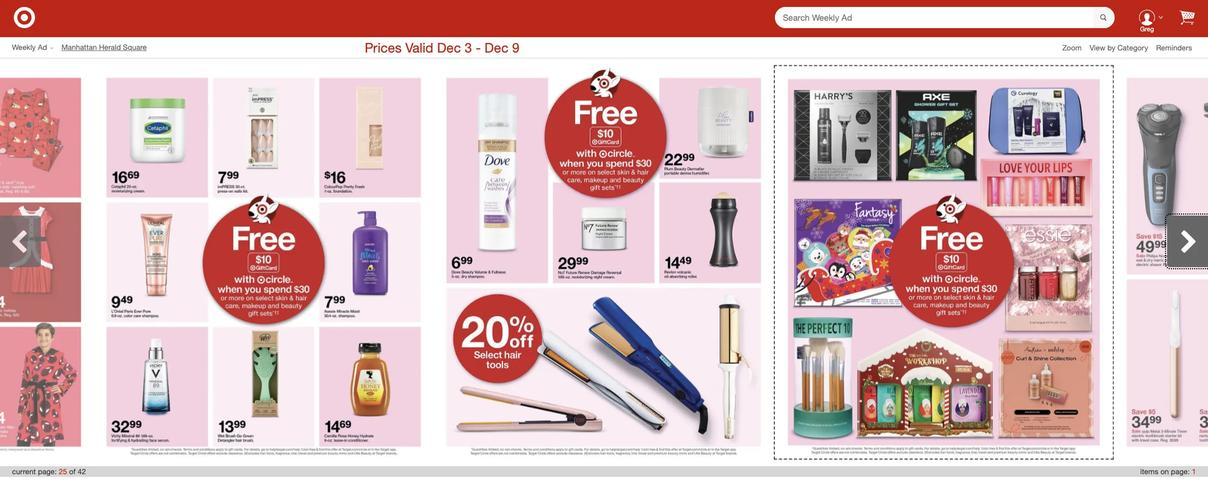 Task type: vqa. For each thing, say whether or not it's contained in the screenshot.
in
no



Task type: locate. For each thing, give the bounding box(es) containing it.
9
[[512, 39, 520, 56]]

dec
[[437, 39, 461, 56], [485, 39, 509, 56]]

1 horizontal spatial dec
[[485, 39, 509, 56]]

current page: 25 of 42
[[12, 467, 86, 476]]

weekly
[[12, 43, 36, 52]]

1 page: from the left
[[38, 467, 57, 476]]

page: left 1
[[1172, 467, 1190, 476]]

valid
[[406, 39, 434, 56]]

page: left 25 at left bottom
[[38, 467, 57, 476]]

-
[[476, 39, 481, 56]]

view your cart on target.com image
[[1180, 10, 1195, 25]]

1 horizontal spatial page:
[[1172, 467, 1190, 476]]

view
[[1090, 43, 1106, 52]]

3
[[465, 39, 472, 56]]

view by category link
[[1090, 43, 1157, 52]]

page:
[[38, 467, 57, 476], [1172, 467, 1190, 476]]

2 dec from the left
[[485, 39, 509, 56]]

category
[[1118, 43, 1149, 52]]

0 horizontal spatial page:
[[38, 467, 57, 476]]

ad
[[38, 43, 47, 52]]

dec right -
[[485, 39, 509, 56]]

25
[[59, 467, 67, 476]]

dec left 3
[[437, 39, 461, 56]]

form
[[775, 7, 1115, 29]]

0 horizontal spatial dec
[[437, 39, 461, 56]]

zoom-in element
[[1063, 43, 1082, 52]]

of
[[69, 467, 76, 476]]

page 25 image
[[94, 65, 434, 460]]

manhattan herald square link
[[61, 42, 155, 53]]

manhattan
[[61, 43, 97, 52]]

reminders
[[1157, 43, 1193, 52]]



Task type: describe. For each thing, give the bounding box(es) containing it.
page 27 image
[[775, 66, 1114, 458]]

42
[[78, 467, 86, 476]]

square
[[123, 43, 147, 52]]

zoom link
[[1063, 42, 1090, 53]]

items
[[1141, 467, 1159, 476]]

greg
[[1141, 25, 1154, 33]]

greg link
[[1131, 0, 1164, 34]]

manhattan herald square
[[61, 43, 147, 52]]

prices valid dec 3 - dec 9
[[365, 39, 520, 56]]

herald
[[99, 43, 121, 52]]

weekly ad link
[[12, 42, 61, 53]]

weekly ad
[[12, 43, 47, 52]]

page 28 image
[[1115, 65, 1209, 460]]

view by category
[[1090, 43, 1149, 52]]

go to target.com image
[[14, 7, 35, 28]]

2 page: from the left
[[1172, 467, 1190, 476]]

reminders link
[[1157, 42, 1201, 53]]

on
[[1161, 467, 1169, 476]]

by
[[1108, 43, 1116, 52]]

zoom
[[1063, 43, 1082, 52]]

1 dec from the left
[[437, 39, 461, 56]]

Search Weekly Ad search field
[[775, 7, 1115, 29]]

items on page: 1
[[1141, 467, 1197, 476]]

page 26 image
[[434, 65, 774, 460]]

1
[[1192, 467, 1197, 476]]

current
[[12, 467, 36, 476]]

page 24 image
[[0, 65, 94, 460]]

prices
[[365, 39, 402, 56]]



